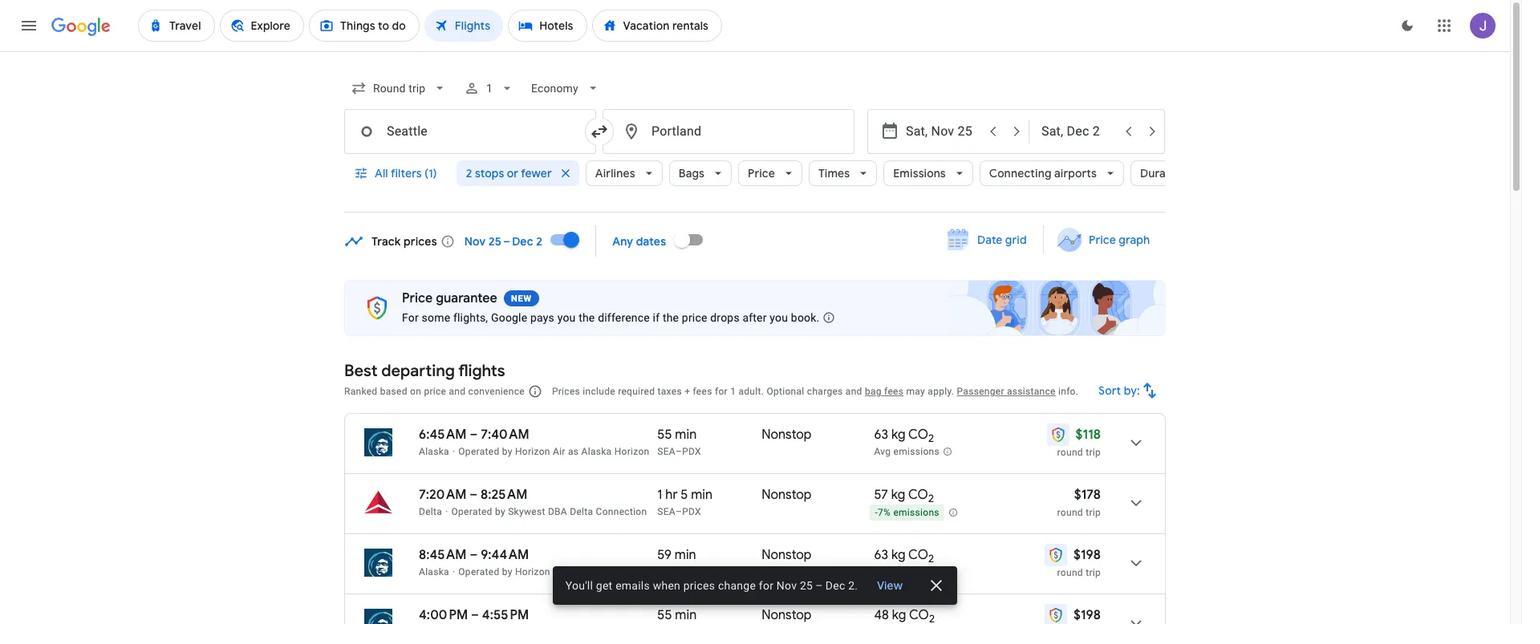 Task type: describe. For each thing, give the bounding box(es) containing it.
4:00 pm
[[419, 608, 468, 624]]

48
[[875, 608, 889, 624]]

25 – dec inside the find the best price region
[[489, 234, 534, 248]]

118 US dollars text field
[[1076, 427, 1101, 443]]

4:00 pm – 4:55 pm
[[419, 608, 529, 624]]

nonstop flight. element for 1 hr 5 min
[[762, 487, 812, 506]]

59
[[658, 548, 672, 564]]

1 total duration 55 min. element from the top
[[658, 427, 762, 446]]

Departure time: 8:45 AM. text field
[[419, 548, 467, 564]]

1 delta from the left
[[419, 507, 442, 518]]

prices inside view status
[[684, 580, 716, 592]]

track
[[372, 234, 401, 248]]

5
[[681, 487, 688, 503]]

2.
[[849, 580, 858, 592]]

4 nonstop from the top
[[762, 608, 812, 624]]

flights,
[[454, 312, 488, 324]]

2 you from the left
[[770, 312, 789, 324]]

0 vertical spatial price
[[682, 312, 708, 324]]

you'll get emails when prices change for nov 25 – dec 2.
[[566, 580, 858, 592]]

sea inside 1 hr 5 min sea – pdx
[[658, 507, 676, 518]]

change
[[718, 580, 756, 592]]

8:45 am – 9:44 am
[[419, 548, 529, 564]]

sea for 59
[[658, 567, 676, 578]]

after
[[743, 312, 767, 324]]

best departing flights main content
[[344, 220, 1167, 625]]

difference
[[598, 312, 650, 324]]

bags button
[[669, 154, 732, 193]]

passenger assistance button
[[957, 386, 1056, 397]]

– left arrival time: 4:55 pm. 'text box'
[[471, 608, 479, 624]]

learn more about tracked prices image
[[441, 234, 455, 248]]

horizon down 9:44 am text box
[[515, 567, 551, 578]]

– left 8:25 am text field
[[470, 487, 478, 503]]

– right 8:45 am text field
[[470, 548, 478, 564]]

get
[[596, 580, 613, 592]]

alaska down include
[[582, 446, 612, 458]]

filters
[[391, 166, 422, 181]]

7:20 am
[[419, 487, 467, 503]]

alaska up get
[[582, 567, 612, 578]]

55 for 55 min
[[658, 608, 672, 624]]

9:44 am
[[481, 548, 529, 564]]

price graph button
[[1048, 226, 1163, 255]]

1 for 1
[[487, 82, 493, 95]]

view
[[878, 579, 903, 593]]

horizon left 55 min sea – pdx
[[615, 446, 650, 458]]

by for 7:40 am
[[502, 446, 513, 458]]

taxes
[[658, 386, 682, 397]]

all
[[375, 166, 388, 181]]

nonstop for 59 min
[[762, 548, 812, 564]]

198 US dollars text field
[[1074, 608, 1101, 624]]

price guarantee
[[402, 291, 498, 307]]

some
[[422, 312, 451, 324]]

operated for 9:44 am
[[459, 567, 500, 578]]

7:20 am – 8:25 am
[[419, 487, 528, 503]]

horizon down 7:40 am on the bottom left of page
[[515, 446, 551, 458]]

57 kg co 2
[[875, 487, 935, 506]]

2 fees from the left
[[885, 386, 904, 397]]

new
[[511, 294, 532, 304]]

if
[[653, 312, 660, 324]]

Return text field
[[1042, 110, 1116, 153]]

Arrival time: 9:44 AM. text field
[[481, 548, 529, 564]]

63 for 59 min
[[875, 548, 889, 564]]

round inside $178 round trip
[[1058, 507, 1084, 519]]

nonstop for 55 min
[[762, 427, 812, 443]]

Departure time: 4:00 PM. text field
[[419, 608, 468, 624]]

(1)
[[425, 166, 437, 181]]

flights
[[459, 361, 505, 381]]

nov inside view status
[[777, 580, 797, 592]]

duration
[[1141, 166, 1187, 181]]

ranked
[[344, 386, 378, 397]]

round trip for $198
[[1058, 568, 1101, 579]]

-7% emissions
[[875, 508, 940, 519]]

1 button
[[458, 69, 522, 108]]

air for 6:45 am – 7:40 am
[[553, 446, 566, 458]]

for some flights, google pays you the difference if the price drops after you book.
[[402, 312, 820, 324]]

change appearance image
[[1389, 6, 1427, 45]]

air for 8:45 am – 9:44 am
[[553, 567, 566, 578]]

2 delta from the left
[[570, 507, 594, 518]]

by for 9:44 am
[[502, 567, 513, 578]]

alaska down '8:45 am'
[[419, 567, 449, 578]]

date
[[978, 233, 1003, 247]]

price button
[[739, 154, 803, 193]]

times button
[[809, 154, 878, 193]]

round for $198
[[1058, 568, 1084, 579]]

leaves seattle-tacoma international airport at 4:00 pm on saturday, november 25 and arrives at portland international airport at 4:55 pm on saturday, november 25. element
[[419, 608, 529, 624]]

2 inside "2 stops or fewer" 'popup button'
[[466, 166, 472, 181]]

leaves seattle-tacoma international airport at 7:20 am on saturday, november 25 and arrives at portland international airport at 8:25 am on saturday, november 25. element
[[419, 487, 528, 503]]

59 min sea – pdx
[[658, 548, 702, 578]]

flight details. leaves seattle-tacoma international airport at 6:45 am on saturday, november 25 and arrives at portland international airport at 7:40 am on saturday, november 25. image
[[1118, 424, 1156, 462]]

avg for 55 min
[[875, 447, 891, 458]]

$198 for $198 text box
[[1074, 548, 1101, 564]]

view button
[[865, 572, 916, 601]]

198 US dollars text field
[[1074, 548, 1101, 564]]

any
[[613, 234, 634, 248]]

round trip for $118
[[1058, 447, 1101, 458]]

graph
[[1119, 233, 1150, 247]]

4 nonstop flight. element from the top
[[762, 608, 812, 625]]

trip for $198
[[1086, 568, 1101, 579]]

round for $118
[[1058, 447, 1084, 458]]

by:
[[1125, 384, 1141, 398]]

2 for 1 hr 5 min
[[929, 492, 935, 506]]

1 hr 5 min sea – pdx
[[658, 487, 713, 518]]

convenience
[[469, 386, 525, 397]]

for
[[402, 312, 419, 324]]

grid
[[1006, 233, 1027, 247]]

total duration 59 min. element
[[658, 548, 762, 566]]

co for 59 min
[[909, 548, 929, 564]]

57
[[875, 487, 889, 503]]

departing
[[382, 361, 455, 381]]

leaves seattle-tacoma international airport at 6:45 am on saturday, november 25 and arrives at portland international airport at 7:40 am on saturday, november 25. element
[[419, 427, 530, 443]]

airlines button
[[586, 154, 663, 193]]

connection
[[596, 507, 647, 518]]

stops
[[475, 166, 505, 181]]

8:25 am
[[481, 487, 528, 503]]

passenger
[[957, 386, 1005, 397]]

$198 for 198 us dollars text field
[[1074, 608, 1101, 624]]

operated for 7:40 am
[[459, 446, 500, 458]]

emissions for $118
[[894, 447, 940, 458]]

airports
[[1055, 166, 1098, 181]]

7%
[[878, 508, 891, 519]]

– inside 59 min sea – pdx
[[676, 567, 683, 578]]

prices include required taxes + fees for 1 adult. optional charges and bag fees may apply. passenger assistance
[[552, 386, 1056, 397]]

emissions button
[[884, 154, 974, 193]]

178 US dollars text field
[[1075, 487, 1101, 503]]

track prices
[[372, 234, 437, 248]]

kg for 59 min
[[892, 548, 906, 564]]

emissions
[[894, 166, 946, 181]]

1 fees from the left
[[693, 386, 713, 397]]

bag fees button
[[865, 386, 904, 397]]

required
[[618, 386, 655, 397]]

as for 7:40 am
[[568, 446, 579, 458]]

hr
[[666, 487, 678, 503]]

2 total duration 55 min. element from the top
[[658, 608, 762, 625]]

55 for 55 min sea – pdx
[[658, 427, 672, 443]]

Arrival time: 7:40 AM. text field
[[481, 427, 530, 443]]

skywest
[[508, 507, 546, 518]]

loading results progress bar
[[0, 51, 1511, 55]]

operated by skywest dba delta connection
[[452, 507, 647, 518]]

book.
[[791, 312, 820, 324]]

include
[[583, 386, 616, 397]]

guarantee
[[436, 291, 498, 307]]



Task type: vqa. For each thing, say whether or not it's contained in the screenshot.
Add flight button
no



Task type: locate. For each thing, give the bounding box(es) containing it.
Arrival time: 8:25 AM. text field
[[481, 487, 528, 503]]

pdx
[[683, 446, 702, 458], [683, 507, 702, 518], [683, 567, 702, 578]]

by down 9:44 am text box
[[502, 567, 513, 578]]

0 vertical spatial avg emissions
[[875, 447, 940, 458]]

2 emissions from the top
[[894, 508, 940, 519]]

63 down bag fees button
[[875, 427, 889, 443]]

co
[[909, 427, 929, 443], [909, 487, 929, 503], [909, 548, 929, 564], [910, 608, 930, 624]]

1 horizontal spatial nov
[[777, 580, 797, 592]]

0 vertical spatial avg
[[875, 447, 891, 458]]

– up 5
[[676, 446, 683, 458]]

for inside view status
[[759, 580, 774, 592]]

co up -7% emissions
[[909, 487, 929, 503]]

1 horizontal spatial fees
[[885, 386, 904, 397]]

prices
[[552, 386, 580, 397]]

2 63 kg co 2 from the top
[[875, 548, 935, 566]]

avg emissions up view on the bottom of page
[[875, 567, 940, 578]]

2 avg emissions from the top
[[875, 567, 940, 578]]

round trip
[[1058, 447, 1101, 458], [1058, 568, 1101, 579]]

1 $198 from the top
[[1074, 548, 1101, 564]]

2 nonstop from the top
[[762, 487, 812, 503]]

prices down 59 min sea – pdx
[[684, 580, 716, 592]]

pdx for 59 min
[[683, 567, 702, 578]]

pdx inside 55 min sea – pdx
[[683, 446, 702, 458]]

2 round from the top
[[1058, 507, 1084, 519]]

by
[[502, 446, 513, 458], [495, 507, 506, 518], [502, 567, 513, 578]]

0 vertical spatial prices
[[404, 234, 437, 248]]

2 for 55 min
[[929, 432, 935, 446]]

1 vertical spatial trip
[[1086, 507, 1101, 519]]

7:40 am
[[481, 427, 530, 443]]

2 horizontal spatial 1
[[731, 386, 736, 397]]

Arrival time: 4:55 PM. text field
[[482, 608, 529, 624]]

dates
[[636, 234, 667, 248]]

$198 left flight details. leaves seattle-tacoma international airport at 4:00 pm on saturday, november 25 and arrives at portland international airport at 4:55 pm on saturday, november 25. 'image'
[[1074, 608, 1101, 624]]

25 – dec left 2.
[[800, 580, 846, 592]]

1 vertical spatial by
[[495, 507, 506, 518]]

1 vertical spatial prices
[[684, 580, 716, 592]]

charges
[[808, 386, 843, 397]]

63 kg co 2 up 'view' button
[[875, 548, 935, 566]]

1 horizontal spatial the
[[663, 312, 679, 324]]

nonstop for 1 hr 5 min
[[762, 487, 812, 503]]

min down when
[[675, 608, 697, 624]]

1 the from the left
[[579, 312, 595, 324]]

price left graph at right top
[[1089, 233, 1117, 247]]

8:45 am
[[419, 548, 467, 564]]

0 horizontal spatial and
[[449, 386, 466, 397]]

bags
[[679, 166, 705, 181]]

0 vertical spatial emissions
[[894, 447, 940, 458]]

0 horizontal spatial prices
[[404, 234, 437, 248]]

sea down hr
[[658, 507, 676, 518]]

55
[[658, 427, 672, 443], [658, 608, 672, 624]]

1 vertical spatial emissions
[[894, 508, 940, 519]]

0 horizontal spatial for
[[715, 386, 728, 397]]

 image
[[453, 446, 455, 458]]

main menu image
[[19, 16, 39, 35]]

price left drops
[[682, 312, 708, 324]]

2 air from the top
[[553, 567, 566, 578]]

all filters (1) button
[[344, 154, 450, 193]]

flight details. leaves seattle-tacoma international airport at 4:00 pm on saturday, november 25 and arrives at portland international airport at 4:55 pm on saturday, november 25. image
[[1118, 605, 1156, 625]]

operated by horizon air as alaska horizon for 9:44 am
[[459, 567, 650, 578]]

nonstop flight. element
[[762, 427, 812, 446], [762, 487, 812, 506], [762, 548, 812, 566], [762, 608, 812, 625]]

you right after
[[770, 312, 789, 324]]

round trip down $198 text box
[[1058, 568, 1101, 579]]

for right "change"
[[759, 580, 774, 592]]

1 vertical spatial operated
[[452, 507, 493, 518]]

55 min
[[658, 608, 697, 624]]

price right the bags popup button
[[748, 166, 775, 181]]

0 horizontal spatial nov
[[465, 234, 486, 248]]

1 horizontal spatial you
[[770, 312, 789, 324]]

63 kg co 2 for $198
[[875, 548, 935, 566]]

avg emissions for $198
[[875, 567, 940, 578]]

-
[[875, 508, 878, 519]]

avg emissions up 57 kg co 2
[[875, 447, 940, 458]]

1 vertical spatial avg
[[875, 567, 891, 578]]

2 vertical spatial round
[[1058, 568, 1084, 579]]

learn more about ranking image
[[528, 385, 543, 399]]

2 nonstop flight. element from the top
[[762, 487, 812, 506]]

1 vertical spatial 1
[[731, 386, 736, 397]]

2 sea from the top
[[658, 507, 676, 518]]

0 vertical spatial nov
[[465, 234, 486, 248]]

min for 55 min
[[675, 608, 697, 624]]

co for 55 min
[[909, 427, 929, 443]]

3 emissions from the top
[[894, 567, 940, 578]]

– inside 55 min sea – pdx
[[676, 446, 683, 458]]

63 kg co 2 down may
[[875, 427, 935, 446]]

1 vertical spatial round trip
[[1058, 568, 1101, 579]]

1 vertical spatial 25 – dec
[[800, 580, 846, 592]]

0 vertical spatial 55
[[658, 427, 672, 443]]

delta right dba
[[570, 507, 594, 518]]

3 nonstop from the top
[[762, 548, 812, 564]]

co up 'view' button
[[909, 548, 929, 564]]

2 vertical spatial by
[[502, 567, 513, 578]]

2 63 from the top
[[875, 548, 889, 564]]

1 vertical spatial operated by horizon air as alaska horizon
[[459, 567, 650, 578]]

$118
[[1076, 427, 1101, 443]]

nonstop flight. element for 55 min
[[762, 427, 812, 446]]

1 horizontal spatial price
[[682, 312, 708, 324]]

avg emissions
[[875, 447, 940, 458], [875, 567, 940, 578]]

min right 59
[[675, 548, 697, 564]]

+
[[685, 386, 691, 397]]

1 63 from the top
[[875, 427, 889, 443]]

leaves seattle-tacoma international airport at 8:45 am on saturday, november 25 and arrives at portland international airport at 9:44 am on saturday, november 25. element
[[419, 548, 529, 564]]

2 vertical spatial trip
[[1086, 568, 1101, 579]]

0 horizontal spatial 25 – dec
[[489, 234, 534, 248]]

google
[[491, 312, 528, 324]]

min for 59 min sea – pdx
[[675, 548, 697, 564]]

1 vertical spatial 63
[[875, 548, 889, 564]]

prices left 'learn more about tracked prices' image
[[404, 234, 437, 248]]

2 left 'stops'
[[466, 166, 472, 181]]

operated by horizon air as alaska horizon up you'll
[[459, 567, 650, 578]]

2 vertical spatial sea
[[658, 567, 676, 578]]

swap origin and destination. image
[[590, 122, 609, 141]]

air up dba
[[553, 446, 566, 458]]

0 vertical spatial by
[[502, 446, 513, 458]]

0 vertical spatial 63
[[875, 427, 889, 443]]

learn more about price guarantee image
[[810, 299, 849, 337]]

trip down the $178
[[1086, 507, 1101, 519]]

$178 round trip
[[1058, 487, 1101, 519]]

2 the from the left
[[663, 312, 679, 324]]

Departure time: 6:45 AM. text field
[[419, 427, 467, 443]]

2 stops or fewer
[[466, 166, 552, 181]]

operated down 8:45 am – 9:44 am
[[459, 567, 500, 578]]

min for 55 min sea – pdx
[[675, 427, 697, 443]]

all filters (1)
[[375, 166, 437, 181]]

avg emissions for $118
[[875, 447, 940, 458]]

any dates
[[613, 234, 667, 248]]

1 vertical spatial nov
[[777, 580, 797, 592]]

1 vertical spatial total duration 55 min. element
[[658, 608, 762, 625]]

1 horizontal spatial price
[[748, 166, 775, 181]]

total duration 55 min. element down +
[[658, 427, 762, 446]]

fewer
[[521, 166, 552, 181]]

for left adult.
[[715, 386, 728, 397]]

sea inside 55 min sea – pdx
[[658, 446, 676, 458]]

None text field
[[603, 109, 855, 154]]

round
[[1058, 447, 1084, 458], [1058, 507, 1084, 519], [1058, 568, 1084, 579]]

trip down the $118
[[1086, 447, 1101, 458]]

55 inside 55 min sea – pdx
[[658, 427, 672, 443]]

the
[[579, 312, 595, 324], [663, 312, 679, 324]]

date grid button
[[936, 226, 1040, 255]]

by down 7:40 am text box
[[502, 446, 513, 458]]

6:45 am
[[419, 427, 467, 443]]

2 down apply.
[[929, 432, 935, 446]]

nov right 'learn more about tracked prices' image
[[465, 234, 486, 248]]

connecting
[[990, 166, 1052, 181]]

nov inside the find the best price region
[[465, 234, 486, 248]]

min inside 1 hr 5 min sea – pdx
[[691, 487, 713, 503]]

2 down -7% emissions
[[929, 553, 935, 566]]

as down prices
[[568, 446, 579, 458]]

0 vertical spatial air
[[553, 446, 566, 458]]

2 as from the top
[[568, 567, 579, 578]]

pdx up 5
[[683, 446, 702, 458]]

price for price
[[748, 166, 775, 181]]

duration button
[[1131, 154, 1215, 193]]

2 and from the left
[[846, 386, 863, 397]]

63 kg co 2
[[875, 427, 935, 446], [875, 548, 935, 566]]

bag
[[865, 386, 882, 397]]

emissions up 57 kg co 2
[[894, 447, 940, 458]]

flight details. leaves seattle-tacoma international airport at 7:20 am on saturday, november 25 and arrives at portland international airport at 8:25 am on saturday, november 25. image
[[1118, 484, 1156, 523]]

0 vertical spatial 25 – dec
[[489, 234, 534, 248]]

1 you from the left
[[558, 312, 576, 324]]

0 horizontal spatial 1
[[487, 82, 493, 95]]

Departure text field
[[906, 110, 980, 153]]

1 inside 1 hr 5 min sea – pdx
[[658, 487, 663, 503]]

trip down $198 text box
[[1086, 568, 1101, 579]]

–
[[470, 427, 478, 443], [676, 446, 683, 458], [470, 487, 478, 503], [676, 507, 683, 518], [470, 548, 478, 564], [676, 567, 683, 578], [471, 608, 479, 624]]

1 vertical spatial 55
[[658, 608, 672, 624]]

trip for $118
[[1086, 447, 1101, 458]]

min inside 59 min sea – pdx
[[675, 548, 697, 564]]

alaska down 6:45 am text box
[[419, 446, 449, 458]]

emails
[[616, 580, 650, 592]]

round down $198 text box
[[1058, 568, 1084, 579]]

sea for 55
[[658, 446, 676, 458]]

– inside 1 hr 5 min sea – pdx
[[676, 507, 683, 518]]

nonstop
[[762, 427, 812, 443], [762, 487, 812, 503], [762, 548, 812, 564], [762, 608, 812, 624]]

1 vertical spatial air
[[553, 567, 566, 578]]

horizon
[[515, 446, 551, 458], [615, 446, 650, 458], [515, 567, 551, 578], [615, 567, 650, 578]]

price inside button
[[1089, 233, 1117, 247]]

operated down 'leaves seattle-tacoma international airport at 7:20 am on saturday, november 25 and arrives at portland international airport at 8:25 am on saturday, november 25.' element
[[452, 507, 493, 518]]

1 vertical spatial avg emissions
[[875, 567, 940, 578]]

dba
[[548, 507, 568, 518]]

0 vertical spatial 63 kg co 2
[[875, 427, 935, 446]]

1 vertical spatial pdx
[[683, 507, 702, 518]]

avg for 59 min
[[875, 567, 891, 578]]

0 horizontal spatial price
[[424, 386, 447, 397]]

None text field
[[344, 109, 597, 154]]

or
[[507, 166, 519, 181]]

drops
[[711, 312, 740, 324]]

1 avg from the top
[[875, 447, 891, 458]]

round down $118 text box
[[1058, 447, 1084, 458]]

fees right bag
[[885, 386, 904, 397]]

2 vertical spatial operated
[[459, 567, 500, 578]]

for inside "best departing flights" main content
[[715, 386, 728, 397]]

none search field containing all filters (1)
[[344, 69, 1215, 213]]

1 nonstop from the top
[[762, 427, 812, 443]]

3 nonstop flight. element from the top
[[762, 548, 812, 566]]

1 for 1 hr 5 min sea – pdx
[[658, 487, 663, 503]]

1 and from the left
[[449, 386, 466, 397]]

find the best price region
[[344, 220, 1167, 267]]

by down 8:25 am text field
[[495, 507, 506, 518]]

for for change
[[759, 580, 774, 592]]

times
[[819, 166, 850, 181]]

pdx for 55 min
[[683, 446, 702, 458]]

0 vertical spatial operated by horizon air as alaska horizon
[[459, 446, 650, 458]]

63 for 55 min
[[875, 427, 889, 443]]

as for 9:44 am
[[568, 567, 579, 578]]

the left difference
[[579, 312, 595, 324]]

0 vertical spatial operated
[[459, 446, 500, 458]]

on
[[410, 386, 422, 397]]

55 down when
[[658, 608, 672, 624]]

63 up view on the bottom of page
[[875, 548, 889, 564]]

 image
[[453, 567, 455, 578]]

New feature text field
[[504, 291, 539, 307]]

sort
[[1099, 384, 1122, 398]]

co right 48
[[910, 608, 930, 624]]

sea up when
[[658, 567, 676, 578]]

2 $198 from the top
[[1074, 608, 1101, 624]]

0 vertical spatial for
[[715, 386, 728, 397]]

1 vertical spatial $198
[[1074, 608, 1101, 624]]

1 horizontal spatial for
[[759, 580, 774, 592]]

1 pdx from the top
[[683, 446, 702, 458]]

4:55 pm
[[482, 608, 529, 624]]

pdx down 5
[[683, 507, 702, 518]]

0 horizontal spatial you
[[558, 312, 576, 324]]

avg up view on the bottom of page
[[875, 567, 891, 578]]

0 vertical spatial pdx
[[683, 446, 702, 458]]

0 horizontal spatial the
[[579, 312, 595, 324]]

emissions for $198
[[894, 567, 940, 578]]

kg down bag fees button
[[892, 427, 906, 443]]

pdx down the total duration 59 min. element
[[683, 567, 702, 578]]

pdx inside 59 min sea – pdx
[[683, 567, 702, 578]]

0 horizontal spatial fees
[[693, 386, 713, 397]]

co inside 57 kg co 2
[[909, 487, 929, 503]]

1 vertical spatial for
[[759, 580, 774, 592]]

1 vertical spatial price
[[424, 386, 447, 397]]

0 vertical spatial 1
[[487, 82, 493, 95]]

nov right "change"
[[777, 580, 797, 592]]

price graph
[[1089, 233, 1150, 247]]

date grid
[[978, 233, 1027, 247]]

and down the flights
[[449, 386, 466, 397]]

2 inside the find the best price region
[[537, 234, 543, 248]]

sea up hr
[[658, 446, 676, 458]]

0 vertical spatial round trip
[[1058, 447, 1101, 458]]

1 horizontal spatial prices
[[684, 580, 716, 592]]

kg for 1 hr 5 min
[[892, 487, 906, 503]]

kg right 57
[[892, 487, 906, 503]]

as up you'll
[[568, 567, 579, 578]]

you right pays
[[558, 312, 576, 324]]

min down +
[[675, 427, 697, 443]]

trip inside $178 round trip
[[1086, 507, 1101, 519]]

operated by horizon air as alaska horizon
[[459, 446, 650, 458], [459, 567, 650, 578]]

0 vertical spatial $198
[[1074, 548, 1101, 564]]

operated by horizon air as alaska horizon for 7:40 am
[[459, 446, 650, 458]]

pays
[[531, 312, 555, 324]]

1 trip from the top
[[1086, 447, 1101, 458]]

1 sea from the top
[[658, 446, 676, 458]]

1 avg emissions from the top
[[875, 447, 940, 458]]

total duration 55 min. element
[[658, 427, 762, 446], [658, 608, 762, 625]]

1 air from the top
[[553, 446, 566, 458]]

1 vertical spatial sea
[[658, 507, 676, 518]]

2 up -7% emissions
[[929, 492, 935, 506]]

– up when
[[676, 567, 683, 578]]

2 vertical spatial 1
[[658, 487, 663, 503]]

None search field
[[344, 69, 1215, 213]]

25 – dec inside view status
[[800, 580, 846, 592]]

sea inside 59 min sea – pdx
[[658, 567, 676, 578]]

$198 left flight details. leaves seattle-tacoma international airport at 8:45 am on saturday, november 25 and arrives at portland international airport at 9:44 am on saturday, november 25. icon
[[1074, 548, 1101, 564]]

prices inside the find the best price region
[[404, 234, 437, 248]]

kg right 48
[[893, 608, 907, 624]]

0 horizontal spatial delta
[[419, 507, 442, 518]]

63 kg co 2 for $118
[[875, 427, 935, 446]]

and left bag
[[846, 386, 863, 397]]

nonstop flight. element for 59 min
[[762, 548, 812, 566]]

63
[[875, 427, 889, 443], [875, 548, 889, 564]]

55 min sea – pdx
[[658, 427, 702, 458]]

2
[[466, 166, 472, 181], [537, 234, 543, 248], [929, 432, 935, 446], [929, 492, 935, 506], [929, 553, 935, 566]]

1 round trip from the top
[[1058, 447, 1101, 458]]

1 horizontal spatial and
[[846, 386, 863, 397]]

operated by horizon air as alaska horizon down 7:40 am text box
[[459, 446, 650, 458]]

fees
[[693, 386, 713, 397], [885, 386, 904, 397]]

2 avg from the top
[[875, 567, 891, 578]]

assistance
[[1008, 386, 1056, 397]]

kg for 55 min
[[892, 427, 906, 443]]

price right on
[[424, 386, 447, 397]]

air down dba
[[553, 567, 566, 578]]

$178
[[1075, 487, 1101, 503]]

3 trip from the top
[[1086, 568, 1101, 579]]

flight details. leaves seattle-tacoma international airport at 8:45 am on saturday, november 25 and arrives at portland international airport at 9:44 am on saturday, november 25. image
[[1118, 544, 1156, 583]]

1 as from the top
[[568, 446, 579, 458]]

price up for
[[402, 291, 433, 307]]

2 horizontal spatial price
[[1089, 233, 1117, 247]]

emissions up view on the bottom of page
[[894, 567, 940, 578]]

emissions down 57 kg co 2
[[894, 508, 940, 519]]

as
[[568, 446, 579, 458], [568, 567, 579, 578]]

None field
[[344, 74, 455, 103], [525, 74, 608, 103], [344, 74, 455, 103], [525, 74, 608, 103]]

1 horizontal spatial delta
[[570, 507, 594, 518]]

48 kg co
[[875, 608, 930, 624]]

operated down 6:45 am – 7:40 am
[[459, 446, 500, 458]]

2 operated by horizon air as alaska horizon from the top
[[459, 567, 650, 578]]

horizon up emails at the bottom left of the page
[[615, 567, 650, 578]]

kg up 'view' button
[[892, 548, 906, 564]]

avg up 57
[[875, 447, 891, 458]]

1 vertical spatial price
[[1089, 233, 1117, 247]]

min
[[675, 427, 697, 443], [691, 487, 713, 503], [675, 548, 697, 564], [675, 608, 697, 624]]

0 vertical spatial as
[[568, 446, 579, 458]]

0 vertical spatial round
[[1058, 447, 1084, 458]]

trip
[[1086, 447, 1101, 458], [1086, 507, 1101, 519], [1086, 568, 1101, 579]]

nov 25 – dec 2
[[465, 234, 543, 248]]

price for price guarantee
[[402, 291, 433, 307]]

1 vertical spatial round
[[1058, 507, 1084, 519]]

2 55 from the top
[[658, 608, 672, 624]]

– right 6:45 am text box
[[470, 427, 478, 443]]

sort by:
[[1099, 384, 1141, 398]]

55 down taxes
[[658, 427, 672, 443]]

operated
[[459, 446, 500, 458], [452, 507, 493, 518], [459, 567, 500, 578]]

1 horizontal spatial 1
[[658, 487, 663, 503]]

apply.
[[928, 386, 955, 397]]

min inside 55 min sea – pdx
[[675, 427, 697, 443]]

delta down 7:20 am
[[419, 507, 442, 518]]

1 vertical spatial 63 kg co 2
[[875, 548, 935, 566]]

pdx inside 1 hr 5 min sea – pdx
[[683, 507, 702, 518]]

2 round trip from the top
[[1058, 568, 1101, 579]]

price inside popup button
[[748, 166, 775, 181]]

1 emissions from the top
[[894, 447, 940, 458]]

fees right +
[[693, 386, 713, 397]]

0 vertical spatial sea
[[658, 446, 676, 458]]

the right if
[[663, 312, 679, 324]]

0 vertical spatial total duration 55 min. element
[[658, 427, 762, 446]]

co down may
[[909, 427, 929, 443]]

3 round from the top
[[1058, 568, 1084, 579]]

round trip down the $118
[[1058, 447, 1101, 458]]

1 63 kg co 2 from the top
[[875, 427, 935, 446]]

1 operated by horizon air as alaska horizon from the top
[[459, 446, 650, 458]]

2 pdx from the top
[[683, 507, 702, 518]]

for for fees
[[715, 386, 728, 397]]

airlines
[[596, 166, 636, 181]]

Departure time: 7:20 AM. text field
[[419, 487, 467, 503]]

2 vertical spatial pdx
[[683, 567, 702, 578]]

0 horizontal spatial price
[[402, 291, 433, 307]]

co for 1 hr 5 min
[[909, 487, 929, 503]]

1 inside popup button
[[487, 82, 493, 95]]

1 horizontal spatial 25 – dec
[[800, 580, 846, 592]]

– down 5
[[676, 507, 683, 518]]

2 vertical spatial emissions
[[894, 567, 940, 578]]

2 trip from the top
[[1086, 507, 1101, 519]]

1 round from the top
[[1058, 447, 1084, 458]]

kg
[[892, 427, 906, 443], [892, 487, 906, 503], [892, 548, 906, 564], [893, 608, 907, 624]]

1 55 from the top
[[658, 427, 672, 443]]

0 vertical spatial trip
[[1086, 447, 1101, 458]]

may
[[907, 386, 926, 397]]

3 pdx from the top
[[683, 567, 702, 578]]

25 – dec up new "text box"
[[489, 234, 534, 248]]

1 nonstop flight. element from the top
[[762, 427, 812, 446]]

3 sea from the top
[[658, 567, 676, 578]]

best
[[344, 361, 378, 381]]

kg inside 57 kg co 2
[[892, 487, 906, 503]]

view status
[[553, 567, 958, 605]]

1 vertical spatial as
[[568, 567, 579, 578]]

0 vertical spatial price
[[748, 166, 775, 181]]

total duration 55 min. element down you'll get emails when prices change for nov 25 – dec 2.
[[658, 608, 762, 625]]

2 for 59 min
[[929, 553, 935, 566]]

min right 5
[[691, 487, 713, 503]]

round down the $178
[[1058, 507, 1084, 519]]

55 inside 'element'
[[658, 608, 672, 624]]

adult.
[[739, 386, 764, 397]]

2 vertical spatial price
[[402, 291, 433, 307]]

price for price graph
[[1089, 233, 1117, 247]]

2 up new "text box"
[[537, 234, 543, 248]]

2 inside 57 kg co 2
[[929, 492, 935, 506]]

total duration 1 hr 5 min. element
[[658, 487, 762, 506]]



